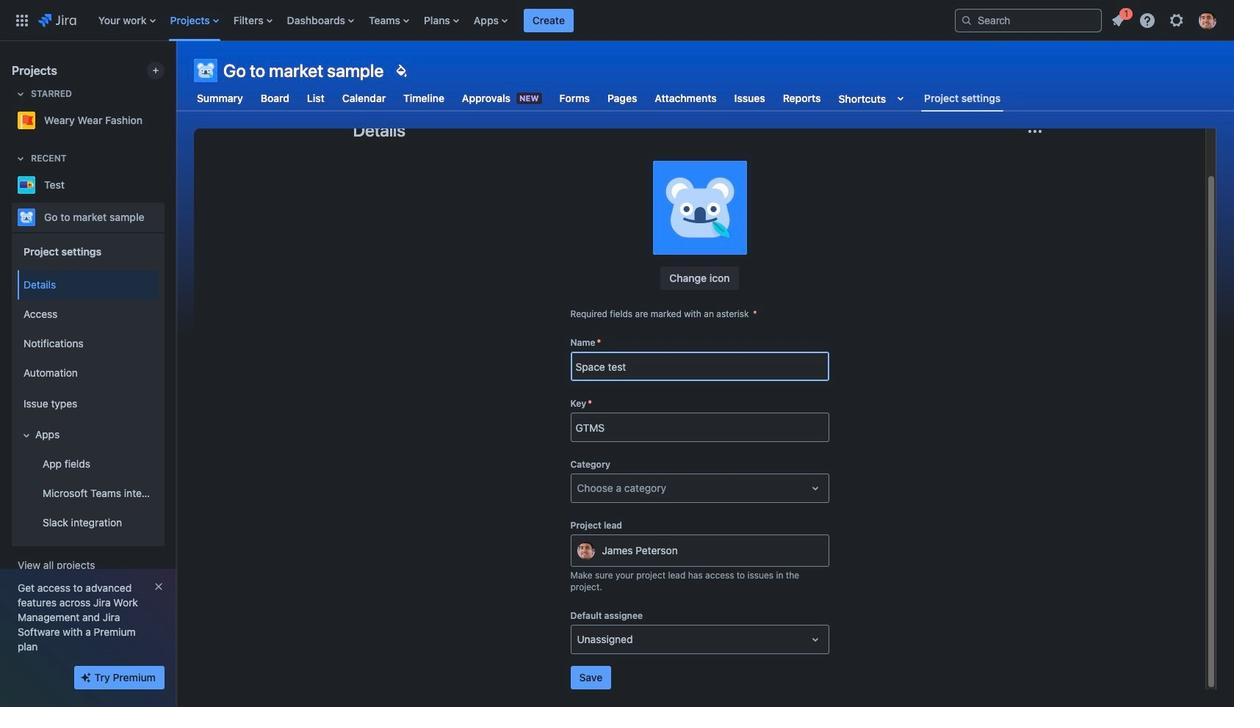 Task type: vqa. For each thing, say whether or not it's contained in the screenshot.
3.1 to the top
no



Task type: describe. For each thing, give the bounding box(es) containing it.
create project image
[[150, 65, 162, 76]]

more image
[[1026, 123, 1044, 140]]

project avatar image
[[653, 161, 747, 255]]

2 add to starred image from the top
[[160, 209, 178, 226]]

collapse starred projects image
[[12, 85, 29, 103]]

appswitcher icon image
[[13, 11, 31, 29]]

close premium upgrade banner image
[[153, 581, 165, 593]]

open image
[[806, 480, 824, 497]]

search image
[[961, 14, 973, 26]]

remove from starred image
[[160, 112, 178, 129]]

0 horizontal spatial list
[[91, 0, 943, 41]]

1 group from the top
[[15, 232, 159, 547]]

help image
[[1139, 11, 1156, 29]]

sidebar navigation image
[[160, 59, 192, 88]]

list item inside list
[[1105, 6, 1133, 32]]



Task type: locate. For each thing, give the bounding box(es) containing it.
None field
[[571, 353, 828, 380], [571, 414, 828, 441], [571, 353, 828, 380], [571, 414, 828, 441]]

expand image
[[18, 427, 35, 444]]

Search field
[[955, 8, 1102, 32]]

None search field
[[955, 8, 1102, 32]]

list
[[91, 0, 943, 41], [1105, 6, 1225, 33]]

settings image
[[1168, 11, 1186, 29]]

None text field
[[577, 481, 580, 496], [577, 633, 580, 647], [577, 481, 580, 496], [577, 633, 580, 647]]

jira image
[[38, 11, 76, 29], [38, 11, 76, 29]]

tab list
[[185, 85, 1013, 112]]

0 vertical spatial add to starred image
[[160, 176, 178, 194]]

1 horizontal spatial list item
[[1105, 6, 1133, 32]]

primary element
[[9, 0, 943, 41]]

2 group from the top
[[15, 266, 159, 542]]

0 horizontal spatial list item
[[524, 0, 574, 41]]

add to starred image
[[160, 176, 178, 194], [160, 209, 178, 226]]

notifications image
[[1109, 11, 1127, 29]]

1 horizontal spatial list
[[1105, 6, 1225, 33]]

banner
[[0, 0, 1234, 41]]

collapse recent projects image
[[12, 150, 29, 168]]

1 add to starred image from the top
[[160, 176, 178, 194]]

open image
[[806, 631, 824, 649]]

1 vertical spatial add to starred image
[[160, 209, 178, 226]]

list item
[[524, 0, 574, 41], [1105, 6, 1133, 32]]

your profile and settings image
[[1199, 11, 1217, 29]]

group
[[15, 232, 159, 547], [15, 266, 159, 542]]

set project background image
[[393, 62, 410, 79]]



